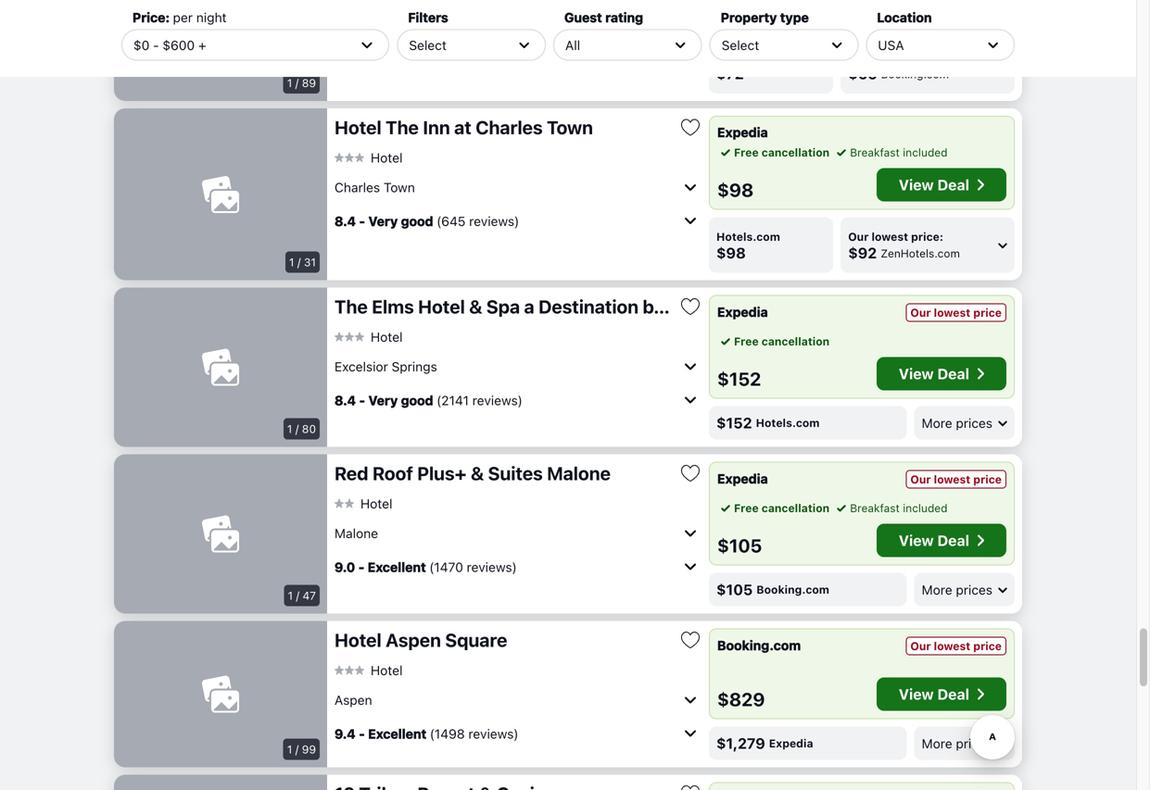 Task type: locate. For each thing, give the bounding box(es) containing it.
$829
[[718, 689, 765, 711]]

the
[[386, 116, 419, 138], [335, 296, 368, 318]]

2 breakfast included from the top
[[850, 502, 948, 515]]

malone right suites
[[547, 463, 611, 484]]

1 / 47
[[288, 590, 316, 603]]

1 vertical spatial cancellation
[[762, 335, 830, 348]]

our
[[848, 51, 869, 64], [848, 230, 869, 243], [911, 306, 931, 319], [911, 473, 931, 486], [911, 640, 931, 653]]

hotel button
[[335, 149, 403, 166], [335, 329, 403, 345], [335, 496, 393, 512], [335, 663, 403, 679]]

town up 8.4 - very good (645 reviews) on the top left of the page
[[384, 180, 415, 195]]

expedia
[[718, 125, 768, 140], [718, 305, 768, 320], [718, 471, 768, 487], [769, 737, 813, 750]]

hyatt
[[668, 296, 717, 318]]

per
[[173, 10, 193, 25]]

1 vertical spatial price
[[974, 473, 1002, 486]]

2 vertical spatial free cancellation
[[734, 502, 830, 515]]

3 free cancellation button from the top
[[718, 500, 830, 517]]

0 vertical spatial free
[[734, 146, 759, 159]]

0 vertical spatial free cancellation button
[[718, 144, 830, 161]]

price for $105
[[974, 473, 1002, 486]]

price: up "zenhotels.com"
[[911, 230, 944, 243]]

1 vertical spatial &
[[471, 463, 484, 484]]

reviews) down malone button
[[467, 560, 517, 575]]

1 hotel button from the top
[[335, 149, 403, 166]]

0 vertical spatial breakfast included button
[[834, 144, 948, 161]]

1 cancellation from the top
[[762, 146, 830, 159]]

by
[[643, 296, 664, 318]]

1 horizontal spatial the
[[386, 116, 419, 138]]

1 good from the top
[[401, 213, 433, 229]]

type
[[780, 10, 809, 25]]

1 vertical spatial 8.4
[[335, 393, 356, 408]]

2 price from the top
[[974, 473, 1002, 486]]

free for $105
[[734, 502, 759, 515]]

excellent for aspen
[[368, 727, 427, 742]]

9.0 - excellent (1470 reviews)
[[335, 560, 517, 575]]

hotel button up excelsior
[[335, 329, 403, 345]]

3 price from the top
[[974, 640, 1002, 653]]

1 vertical spatial excellent
[[368, 560, 426, 575]]

1 vertical spatial breakfast included button
[[834, 500, 948, 517]]

4 hotel button from the top
[[335, 663, 403, 679]]

- down excelsior
[[359, 393, 365, 408]]

1 vertical spatial more
[[922, 582, 953, 598]]

select for filters
[[409, 37, 447, 53]]

1 8.4 from the top
[[335, 213, 356, 229]]

2 included from the top
[[903, 502, 948, 515]]

1 for the elms hotel & spa a destination by hyatt hotel
[[287, 423, 292, 436]]

malone up 9.0
[[335, 526, 378, 541]]

1 horizontal spatial aspen
[[386, 629, 441, 651]]

very
[[369, 213, 398, 229], [369, 393, 398, 408]]

4 view from the top
[[899, 686, 934, 704]]

2 vertical spatial our lowest price
[[911, 640, 1002, 653]]

/
[[295, 76, 299, 89], [297, 256, 301, 269], [295, 423, 299, 436], [296, 590, 299, 603], [295, 743, 299, 756]]

1 vertical spatial free
[[734, 335, 759, 348]]

0 vertical spatial cancellation
[[762, 146, 830, 159]]

2 breakfast included button from the top
[[834, 500, 948, 517]]

9.0
[[335, 560, 355, 575]]

$92
[[848, 244, 877, 262]]

springs
[[392, 359, 437, 374]]

/ left 80
[[295, 423, 299, 436]]

inn
[[423, 116, 450, 138]]

cancellation
[[762, 146, 830, 159], [762, 335, 830, 348], [762, 502, 830, 515]]

0 vertical spatial excellent
[[368, 34, 427, 49]]

malone inside button
[[335, 526, 378, 541]]

3 hotel button from the top
[[335, 496, 393, 512]]

free
[[734, 146, 759, 159], [734, 335, 759, 348], [734, 502, 759, 515]]

hotels.com
[[717, 51, 780, 64], [717, 230, 780, 243], [756, 417, 820, 430]]

3 free from the top
[[734, 502, 759, 515]]

hotel inside "button"
[[335, 629, 382, 651]]

1 very from the top
[[369, 213, 398, 229]]

more
[[922, 416, 953, 431], [922, 582, 953, 598], [922, 736, 953, 752]]

prices
[[956, 416, 993, 431], [956, 582, 993, 598], [956, 736, 993, 752]]

2 deal from the top
[[938, 365, 970, 383]]

0 vertical spatial $105
[[718, 535, 762, 557]]

cancellation for $105
[[762, 502, 830, 515]]

1 for red roof plus+ & suites malone
[[288, 590, 293, 603]]

excellent left (1470
[[368, 560, 426, 575]]

2 hotel button from the top
[[335, 329, 403, 345]]

0 vertical spatial malone
[[547, 463, 611, 484]]

8.4 for the elms hotel & spa a destination by hyatt hotel
[[335, 393, 356, 408]]

1 more from the top
[[922, 416, 953, 431]]

0 horizontal spatial charles
[[335, 180, 380, 195]]

lowest for the elms hotel & spa a destination by hyatt hotel
[[934, 306, 971, 319]]

1 vertical spatial price:
[[911, 230, 944, 243]]

0 vertical spatial our lowest price
[[911, 306, 1002, 319]]

free cancellation button
[[718, 144, 830, 161], [718, 333, 830, 350], [718, 500, 830, 517]]

1 vertical spatial more prices button
[[915, 573, 1015, 607]]

aspen button
[[335, 686, 702, 715]]

select
[[409, 37, 447, 53], [722, 37, 760, 53]]

0 vertical spatial aspen
[[386, 629, 441, 651]]

malone button
[[335, 519, 702, 548]]

0 vertical spatial booking.com
[[881, 68, 949, 81]]

free for $98
[[734, 146, 759, 159]]

prices for $152
[[956, 416, 993, 431]]

1 horizontal spatial malone
[[547, 463, 611, 484]]

2 price: from the top
[[911, 230, 944, 243]]

0 vertical spatial included
[[903, 146, 948, 159]]

2 8.4 from the top
[[335, 393, 356, 408]]

0 vertical spatial breakfast included
[[850, 146, 948, 159]]

good
[[401, 213, 433, 229], [401, 393, 433, 408]]

1 our lowest price from the top
[[911, 306, 1002, 319]]

more for $105
[[922, 582, 953, 598]]

price: per night
[[133, 10, 227, 25]]

view deal button
[[877, 168, 1007, 202], [877, 357, 1007, 391], [877, 524, 1007, 558], [877, 678, 1007, 711]]

breakfast
[[850, 146, 900, 159], [850, 502, 900, 515]]

/ for red roof plus+ & suites malone
[[296, 590, 299, 603]]

1 vertical spatial malone
[[335, 526, 378, 541]]

2 more prices button from the top
[[915, 573, 1015, 607]]

0 vertical spatial free cancellation
[[734, 146, 830, 159]]

reviews) down excelsior springs button in the top of the page
[[473, 393, 523, 408]]

our lowest price
[[911, 306, 1002, 319], [911, 473, 1002, 486], [911, 640, 1002, 653]]

the inside button
[[335, 296, 368, 318]]

1 / 80
[[287, 423, 316, 436]]

0 horizontal spatial the
[[335, 296, 368, 318]]

booking.com
[[881, 68, 949, 81], [757, 584, 830, 597], [718, 638, 801, 654]]

1 breakfast included button from the top
[[834, 144, 948, 161]]

hotel button up charles town
[[335, 149, 403, 166]]

1 more prices from the top
[[922, 416, 993, 431]]

1 left 80
[[287, 423, 292, 436]]

8.4 for hotel the inn at charles town
[[335, 213, 356, 229]]

excellent down filters
[[368, 34, 427, 49]]

1 for hotel the inn at charles town
[[289, 256, 294, 269]]

1 select from the left
[[409, 37, 447, 53]]

more prices
[[922, 416, 993, 431], [922, 582, 993, 598], [922, 736, 993, 752]]

hotel button for the
[[335, 149, 403, 166]]

1 prices from the top
[[956, 416, 993, 431]]

view
[[899, 176, 934, 194], [899, 365, 934, 383], [899, 532, 934, 550], [899, 686, 934, 704]]

1 left 47
[[288, 590, 293, 603]]

charles right at
[[476, 116, 543, 138]]

1
[[287, 76, 292, 89], [289, 256, 294, 269], [287, 423, 292, 436], [288, 590, 293, 603], [287, 743, 292, 756]]

price:
[[911, 51, 944, 64], [911, 230, 944, 243]]

- right $0
[[153, 37, 159, 53]]

view deal button for $152
[[877, 357, 1007, 391]]

3 view deal button from the top
[[877, 524, 1007, 558]]

deal for $829
[[938, 686, 970, 704]]

$0
[[133, 37, 150, 53]]

2 select from the left
[[722, 37, 760, 53]]

very down charles town
[[369, 213, 398, 229]]

free cancellation button for $98
[[718, 144, 830, 161]]

aspen up 9.4
[[335, 693, 372, 708]]

excellent
[[368, 34, 427, 49], [368, 560, 426, 575], [368, 727, 427, 742]]

1 vertical spatial good
[[401, 393, 433, 408]]

aspen left square at the bottom left
[[386, 629, 441, 651]]

$98 inside hotels.com $98
[[717, 244, 746, 262]]

hotel the inn at charles town, (charles town, usa) image
[[114, 108, 327, 280]]

2 view deal button from the top
[[877, 357, 1007, 391]]

price
[[974, 306, 1002, 319], [974, 473, 1002, 486], [974, 640, 1002, 653]]

1 price from the top
[[974, 306, 1002, 319]]

view deal button for $105
[[877, 524, 1007, 558]]

price: inside our lowest price: $92 zenhotels.com
[[911, 230, 944, 243]]

1 free from the top
[[734, 146, 759, 159]]

1 view from the top
[[899, 176, 934, 194]]

1 view deal button from the top
[[877, 168, 1007, 202]]

0 horizontal spatial malone
[[335, 526, 378, 541]]

lowest for red roof plus+ & suites malone
[[934, 473, 971, 486]]

2 vertical spatial prices
[[956, 736, 993, 752]]

1 vertical spatial $98
[[717, 244, 746, 262]]

hotel aspen square, (aspen, usa) image
[[114, 622, 327, 768]]

1 vertical spatial free cancellation button
[[718, 333, 830, 350]]

aspen
[[386, 629, 441, 651], [335, 693, 372, 708]]

2 vertical spatial more
[[922, 736, 953, 752]]

reviews) down charles town button
[[469, 213, 519, 229]]

1 vertical spatial hotels.com
[[717, 230, 780, 243]]

1 vertical spatial the
[[335, 296, 368, 318]]

$98 up hyatt
[[717, 244, 746, 262]]

0 vertical spatial good
[[401, 213, 433, 229]]

lowest inside our lowest price: $65 booking.com
[[872, 51, 909, 64]]

2 vertical spatial free cancellation button
[[718, 500, 830, 517]]

0 vertical spatial the
[[386, 116, 419, 138]]

1 horizontal spatial select
[[722, 37, 760, 53]]

2 vertical spatial price
[[974, 640, 1002, 653]]

more prices button
[[915, 407, 1015, 440], [915, 573, 1015, 607], [915, 727, 1015, 761]]

0 vertical spatial more
[[922, 416, 953, 431]]

8.4
[[335, 213, 356, 229], [335, 393, 356, 408]]

our inside our lowest price: $65 booking.com
[[848, 51, 869, 64]]

0 vertical spatial price
[[974, 306, 1002, 319]]

select down property
[[722, 37, 760, 53]]

1 vertical spatial our lowest price
[[911, 473, 1002, 486]]

1 breakfast included from the top
[[850, 146, 948, 159]]

malone
[[547, 463, 611, 484], [335, 526, 378, 541]]

excellent left (1498
[[368, 727, 427, 742]]

0 vertical spatial &
[[469, 296, 482, 318]]

0 vertical spatial 8.4
[[335, 213, 356, 229]]

our inside our lowest price: $92 zenhotels.com
[[848, 230, 869, 243]]

2 vertical spatial more prices
[[922, 736, 993, 752]]

good down springs
[[401, 393, 433, 408]]

& left spa
[[469, 296, 482, 318]]

charles
[[476, 116, 543, 138], [335, 180, 380, 195]]

1 vertical spatial more prices
[[922, 582, 993, 598]]

2 view from the top
[[899, 365, 934, 383]]

charles up 8.4 - very good (645 reviews) on the top left of the page
[[335, 180, 380, 195]]

0 vertical spatial price:
[[911, 51, 944, 64]]

red roof plus+ & suites malone button
[[335, 462, 672, 485]]

hotel button for aspen
[[335, 663, 403, 679]]

0 vertical spatial more prices
[[922, 416, 993, 431]]

$98 up hotels.com $98 on the right of page
[[718, 179, 754, 201]]

lowest
[[872, 51, 909, 64], [872, 230, 909, 243], [934, 306, 971, 319], [934, 473, 971, 486], [934, 640, 971, 653]]

1 vertical spatial aspen
[[335, 693, 372, 708]]

2 vertical spatial free
[[734, 502, 759, 515]]

- right 9.4
[[359, 727, 365, 742]]

4 view deal button from the top
[[877, 678, 1007, 711]]

1 more prices button from the top
[[915, 407, 1015, 440]]

2 more from the top
[[922, 582, 953, 598]]

2 very from the top
[[369, 393, 398, 408]]

/ left 31
[[297, 256, 301, 269]]

2 breakfast from the top
[[850, 502, 900, 515]]

1 deal from the top
[[938, 176, 970, 194]]

2 free from the top
[[734, 335, 759, 348]]

8.4 down excelsior
[[335, 393, 356, 408]]

2 more prices from the top
[[922, 582, 993, 598]]

- down charles town
[[359, 213, 365, 229]]

1 vertical spatial included
[[903, 502, 948, 515]]

8.4 down charles town
[[335, 213, 356, 229]]

lowest inside our lowest price: $92 zenhotels.com
[[872, 230, 909, 243]]

4 deal from the top
[[938, 686, 970, 704]]

the left elms
[[335, 296, 368, 318]]

80
[[302, 423, 316, 436]]

2 vertical spatial excellent
[[368, 727, 427, 742]]

0 horizontal spatial aspen
[[335, 693, 372, 708]]

reviews) down the 'aspen' button
[[469, 727, 519, 742]]

0 vertical spatial very
[[369, 213, 398, 229]]

our lowest price: $92 zenhotels.com
[[848, 230, 960, 262]]

very down "excelsior springs"
[[369, 393, 398, 408]]

red
[[335, 463, 369, 484]]

price: inside our lowest price: $65 booking.com
[[911, 51, 944, 64]]

our for red roof plus+ & suites malone
[[911, 473, 931, 486]]

2 vertical spatial cancellation
[[762, 502, 830, 515]]

aspen inside "button"
[[386, 629, 441, 651]]

hotel button down hotel aspen square
[[335, 663, 403, 679]]

free cancellation
[[734, 146, 830, 159], [734, 335, 830, 348], [734, 502, 830, 515]]

1 left 99
[[287, 743, 292, 756]]

1 vertical spatial town
[[384, 180, 415, 195]]

hotel button for roof
[[335, 496, 393, 512]]

1 horizontal spatial town
[[547, 116, 593, 138]]

0 vertical spatial hotels.com
[[717, 51, 780, 64]]

1 vertical spatial breakfast included
[[850, 502, 948, 515]]

/ left 47
[[296, 590, 299, 603]]

town up charles town button
[[547, 116, 593, 138]]

1 vertical spatial very
[[369, 393, 398, 408]]

1 breakfast from the top
[[850, 146, 900, 159]]

1 left 31
[[289, 256, 294, 269]]

0 vertical spatial prices
[[956, 416, 993, 431]]

3 view from the top
[[899, 532, 934, 550]]

4 view deal from the top
[[899, 686, 970, 704]]

hotels.com $72
[[717, 51, 780, 83]]

more prices for $105
[[922, 582, 993, 598]]

the left inn
[[386, 116, 419, 138]]

0 vertical spatial $152
[[718, 368, 761, 390]]

2 our lowest price from the top
[[911, 473, 1002, 486]]

2 vertical spatial more prices button
[[915, 727, 1015, 761]]

1 vertical spatial prices
[[956, 582, 993, 598]]

(1470
[[429, 560, 463, 575]]

1 view deal from the top
[[899, 176, 970, 194]]

$105
[[718, 535, 762, 557], [717, 581, 753, 599]]

0 vertical spatial town
[[547, 116, 593, 138]]

select down filters
[[409, 37, 447, 53]]

breakfast included button
[[834, 144, 948, 161], [834, 500, 948, 517]]

aspen inside button
[[335, 693, 372, 708]]

& for plus+
[[471, 463, 484, 484]]

reviews)
[[467, 34, 517, 49], [469, 213, 519, 229], [473, 393, 523, 408], [467, 560, 517, 575], [469, 727, 519, 742]]

2 prices from the top
[[956, 582, 993, 598]]

excelsior springs
[[335, 359, 437, 374]]

3 view deal from the top
[[899, 532, 970, 550]]

3 deal from the top
[[938, 532, 970, 550]]

more for $152
[[922, 416, 953, 431]]

1 included from the top
[[903, 146, 948, 159]]

price: right the usa
[[911, 51, 944, 64]]

89
[[302, 76, 316, 89]]

1 price: from the top
[[911, 51, 944, 64]]

2 good from the top
[[401, 393, 433, 408]]

& right plus+
[[471, 463, 484, 484]]

- for hotel aspen square
[[359, 727, 365, 742]]

- right 9.0
[[358, 560, 365, 575]]

hotel aspen square
[[335, 629, 507, 651]]

0 vertical spatial breakfast
[[850, 146, 900, 159]]

3 free cancellation from the top
[[734, 502, 830, 515]]

good left (645
[[401, 213, 433, 229]]

1 free cancellation from the top
[[734, 146, 830, 159]]

$98
[[718, 179, 754, 201], [717, 244, 746, 262]]

$1,279
[[717, 735, 766, 753]]

breakfast included button for $98
[[834, 144, 948, 161]]

1 vertical spatial free cancellation
[[734, 335, 830, 348]]

-
[[359, 34, 365, 49], [153, 37, 159, 53], [359, 213, 365, 229], [359, 393, 365, 408], [358, 560, 365, 575], [359, 727, 365, 742]]

price for $152
[[974, 306, 1002, 319]]

0 horizontal spatial select
[[409, 37, 447, 53]]

2 view deal from the top
[[899, 365, 970, 383]]

lowest for hotel aspen square
[[934, 640, 971, 653]]

reviews) right (1457
[[467, 34, 517, 49]]

hotel button down red on the bottom of the page
[[335, 496, 393, 512]]

1 vertical spatial charles
[[335, 180, 380, 195]]

1 free cancellation button from the top
[[718, 144, 830, 161]]

zenhotels.com
[[881, 247, 960, 260]]

/ left 99
[[295, 743, 299, 756]]

breakfast included for $105
[[850, 502, 948, 515]]

$600
[[163, 37, 195, 53]]

malone inside button
[[547, 463, 611, 484]]

1 vertical spatial breakfast
[[850, 502, 900, 515]]

more prices for $152
[[922, 416, 993, 431]]

0 vertical spatial charles
[[476, 116, 543, 138]]

3 cancellation from the top
[[762, 502, 830, 515]]

- for the elms hotel & spa a destination by hyatt hotel
[[359, 393, 365, 408]]

0 vertical spatial more prices button
[[915, 407, 1015, 440]]



Task type: describe. For each thing, give the bounding box(es) containing it.
1 / 99
[[287, 743, 316, 756]]

our lowest price for $105
[[911, 473, 1002, 486]]

cancellation for $98
[[762, 146, 830, 159]]

& for hotel
[[469, 296, 482, 318]]

2 vertical spatial hotels.com
[[756, 417, 820, 430]]

rating
[[606, 10, 643, 25]]

view deal for $98
[[899, 176, 970, 194]]

1 / 31
[[289, 256, 316, 269]]

usa
[[878, 37, 904, 53]]

our for hotel aspen square
[[911, 640, 931, 653]]

1 left 89
[[287, 76, 292, 89]]

price: for $92
[[911, 230, 944, 243]]

plus+
[[417, 463, 467, 484]]

(1498
[[430, 727, 465, 742]]

8.4 - very good (645 reviews)
[[335, 213, 519, 229]]

deal for $98
[[938, 176, 970, 194]]

$0 - $600 +
[[133, 37, 206, 53]]

view for $152
[[899, 365, 934, 383]]

2 free cancellation from the top
[[734, 335, 830, 348]]

3 more from the top
[[922, 736, 953, 752]]

our for the elms hotel & spa a destination by hyatt hotel
[[911, 306, 931, 319]]

+
[[198, 37, 206, 53]]

1 for hotel aspen square
[[287, 743, 292, 756]]

deal for $152
[[938, 365, 970, 383]]

hotels.com $98
[[717, 230, 780, 262]]

property
[[721, 10, 777, 25]]

0 vertical spatial $98
[[718, 179, 754, 201]]

charles town button
[[335, 172, 702, 202]]

the elms hotel & spa a destination by hyatt hotel
[[335, 296, 768, 318]]

1 horizontal spatial charles
[[476, 116, 543, 138]]

price: for $65
[[911, 51, 944, 64]]

select for property type
[[722, 37, 760, 53]]

2 free cancellation button from the top
[[718, 333, 830, 350]]

excellent for roof
[[368, 560, 426, 575]]

view deal for $105
[[899, 532, 970, 550]]

all
[[565, 37, 580, 53]]

location
[[877, 10, 932, 25]]

3 more prices from the top
[[922, 736, 993, 752]]

our lowest price for $152
[[911, 306, 1002, 319]]

99
[[302, 743, 316, 756]]

deal for $105
[[938, 532, 970, 550]]

more prices button for $152
[[915, 407, 1015, 440]]

charles town
[[335, 180, 415, 195]]

the elms hotel & spa a destination by hyatt hotel, (excelsior springs, usa) image
[[114, 288, 327, 447]]

- for hotel the inn at charles town
[[359, 213, 365, 229]]

hotel the inn at charles town button
[[335, 116, 672, 139]]

9.4
[[335, 727, 356, 742]]

night
[[196, 10, 227, 25]]

prices for $105
[[956, 582, 993, 598]]

breakfast included for $98
[[850, 146, 948, 159]]

good for the
[[401, 213, 433, 229]]

view deal button for $98
[[877, 168, 1007, 202]]

hotel aspen square button
[[335, 629, 672, 652]]

2 vertical spatial booking.com
[[718, 638, 801, 654]]

3 our lowest price from the top
[[911, 640, 1002, 653]]

0 horizontal spatial town
[[384, 180, 415, 195]]

/ for hotel aspen square
[[295, 743, 299, 756]]

hotels.com for $98
[[717, 230, 780, 243]]

(645
[[437, 213, 466, 229]]

hotel button for elms
[[335, 329, 403, 345]]

1 vertical spatial $152
[[717, 414, 752, 432]]

breakfast included button for $105
[[834, 500, 948, 517]]

view deal for $829
[[899, 686, 970, 704]]

breakfast for $105
[[850, 502, 900, 515]]

square
[[445, 629, 507, 651]]

view deal for $152
[[899, 365, 970, 383]]

free cancellation button for $105
[[718, 500, 830, 517]]

/ for the elms hotel & spa a destination by hyatt hotel
[[295, 423, 299, 436]]

breakfast for $98
[[850, 146, 900, 159]]

1 vertical spatial booking.com
[[757, 584, 830, 597]]

view for $98
[[899, 176, 934, 194]]

/ for hotel the inn at charles town
[[297, 256, 301, 269]]

good for elms
[[401, 393, 433, 408]]

(2141
[[437, 393, 469, 408]]

hotels.com for $72
[[717, 51, 780, 64]]

1 vertical spatial $105
[[717, 581, 753, 599]]

view for $105
[[899, 532, 934, 550]]

3 more prices button from the top
[[915, 727, 1015, 761]]

roof
[[373, 463, 413, 484]]

the inside button
[[386, 116, 419, 138]]

elms
[[372, 296, 414, 318]]

12 tribes resort & casino, (omak, usa) image
[[114, 775, 327, 791]]

booking.com inside our lowest price: $65 booking.com
[[881, 68, 949, 81]]

very for the
[[369, 213, 398, 229]]

very for elms
[[369, 393, 398, 408]]

excelsior
[[335, 359, 388, 374]]

- left (1457
[[359, 34, 365, 49]]

view for $829
[[899, 686, 934, 704]]

(1457
[[430, 34, 464, 49]]

- for red roof plus+ & suites malone
[[358, 560, 365, 575]]

suites
[[488, 463, 543, 484]]

price:
[[133, 10, 170, 25]]

the elms hotel & spa a destination by hyatt hotel button
[[335, 295, 768, 318]]

view deal button for $829
[[877, 678, 1007, 711]]

property type
[[721, 10, 809, 25]]

3 prices from the top
[[956, 736, 993, 752]]

/ left 89
[[295, 76, 299, 89]]

our lowest price: $65 booking.com
[[848, 51, 949, 83]]

more prices button for $105
[[915, 573, 1015, 607]]

$72
[[717, 65, 744, 83]]

guest rating
[[565, 10, 643, 25]]

spa
[[487, 296, 520, 318]]

hotel the inn at charles town
[[335, 116, 593, 138]]

free cancellation for $105
[[734, 502, 830, 515]]

filters
[[408, 10, 448, 25]]

9.4 - excellent (1498 reviews)
[[335, 727, 519, 742]]

47
[[303, 590, 316, 603]]

included for $105
[[903, 502, 948, 515]]

excelsior springs button
[[335, 352, 702, 381]]

at
[[454, 116, 472, 138]]

red roof plus+ & suites malone
[[335, 463, 611, 484]]

$65
[[848, 65, 878, 83]]

1 / 89
[[287, 76, 316, 89]]

noble inn, (minot, usa) image
[[114, 0, 327, 101]]

2 cancellation from the top
[[762, 335, 830, 348]]

red roof plus+ & suites malone, (malone, usa) image
[[114, 455, 327, 614]]

destination
[[539, 296, 639, 318]]

- excellent (1457 reviews)
[[359, 34, 517, 49]]

a
[[524, 296, 535, 318]]

31
[[304, 256, 316, 269]]

guest
[[565, 10, 602, 25]]

included for $98
[[903, 146, 948, 159]]

free cancellation for $98
[[734, 146, 830, 159]]

8.4 - very good (2141 reviews)
[[335, 393, 523, 408]]



Task type: vqa. For each thing, say whether or not it's contained in the screenshot.
the deal corresponding to $829
yes



